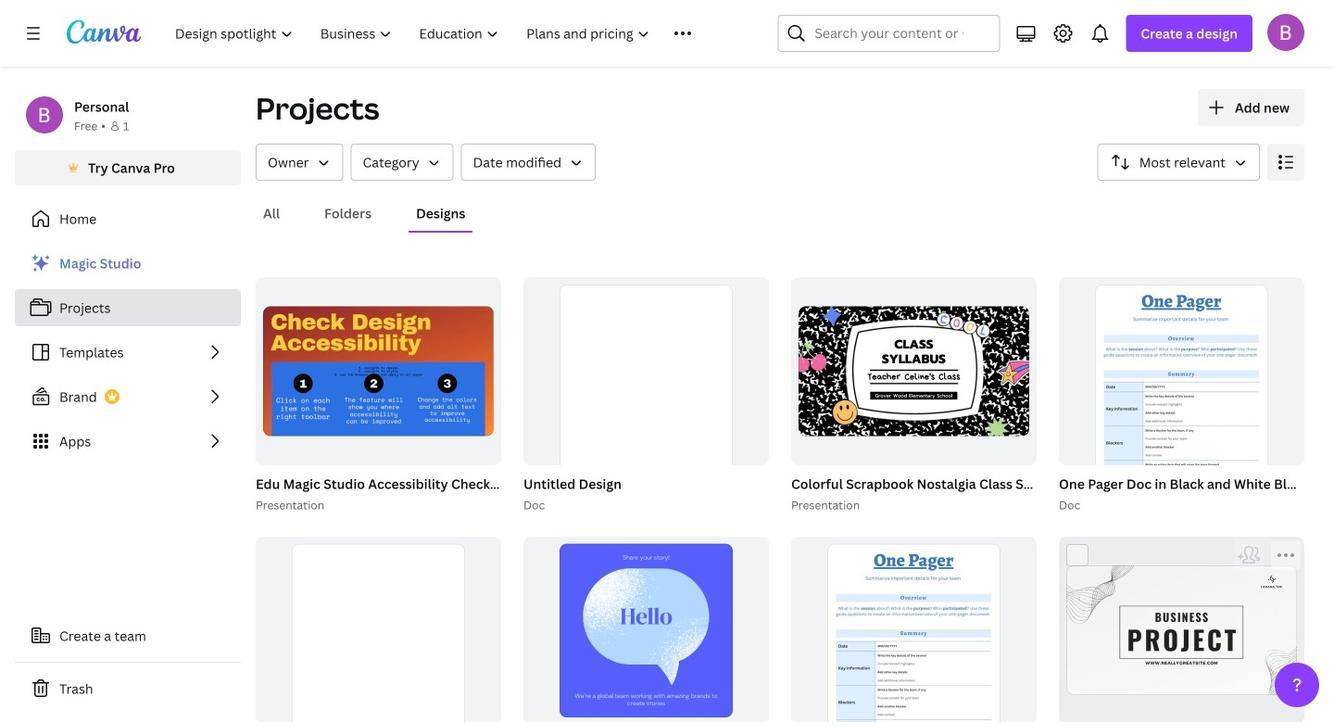 Task type: describe. For each thing, give the bounding box(es) containing it.
bob builder image
[[1268, 14, 1305, 51]]

Sort by button
[[1098, 144, 1261, 181]]

Search search field
[[815, 16, 963, 51]]

Owner button
[[256, 144, 343, 181]]

Date modified button
[[461, 144, 596, 181]]



Task type: locate. For each thing, give the bounding box(es) containing it.
Category button
[[351, 144, 454, 181]]

group
[[252, 277, 602, 514], [256, 277, 501, 465], [520, 277, 769, 529], [524, 277, 769, 529], [788, 277, 1259, 514], [792, 277, 1037, 465], [1056, 277, 1335, 529], [1060, 277, 1305, 529], [256, 536, 501, 722], [524, 536, 769, 722], [792, 536, 1037, 722], [1060, 536, 1305, 722]]

top level navigation element
[[163, 15, 734, 52], [163, 15, 734, 52]]

None search field
[[778, 15, 1001, 52]]

list
[[15, 245, 241, 460]]



Task type: vqa. For each thing, say whether or not it's contained in the screenshot.
Untitled Design
no



